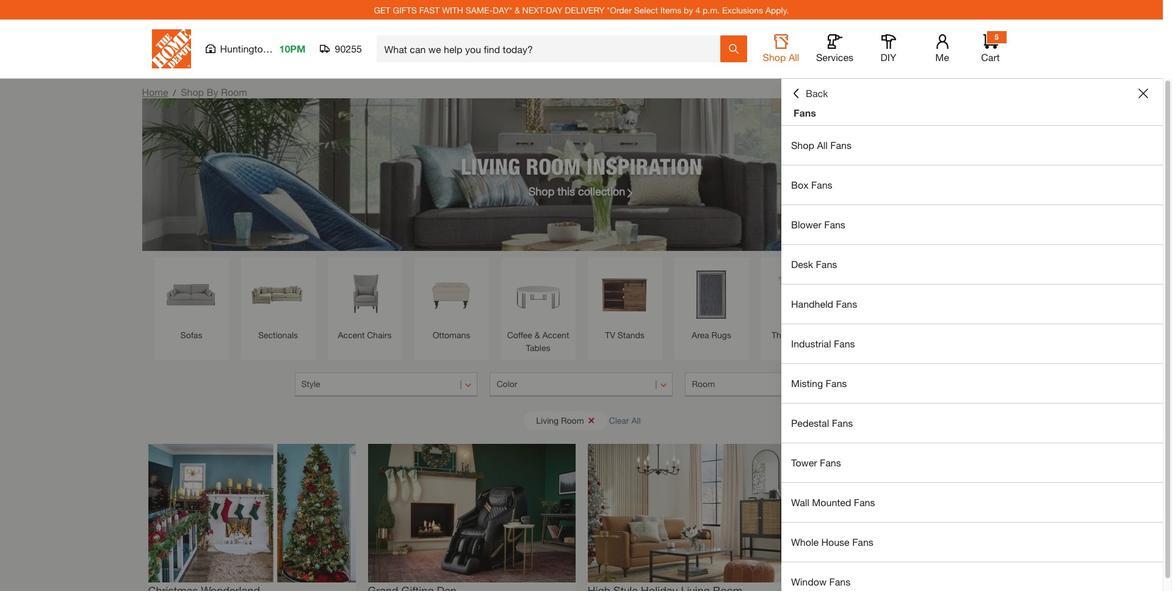 Task type: locate. For each thing, give the bounding box(es) containing it.
2 vertical spatial all
[[632, 415, 641, 425]]

accent chairs
[[338, 330, 392, 340]]

tv stands link
[[594, 263, 656, 341]]

tower fans
[[791, 457, 841, 468]]

coffee & accent tables link
[[507, 263, 569, 354]]

fans right window
[[830, 576, 851, 587]]

throw pillows
[[772, 330, 825, 340]]

shop inside 'link'
[[791, 139, 815, 151]]

fans for blower
[[824, 219, 846, 230]]

0 vertical spatial &
[[515, 5, 520, 15]]

fans right mounted
[[854, 496, 875, 508]]

me
[[936, 51, 949, 63]]

the home depot logo image
[[152, 29, 191, 68]]

drawer close image
[[1139, 89, 1149, 98]]

fans right box
[[811, 179, 833, 191]]

area
[[692, 330, 709, 340]]

area rugs
[[692, 330, 731, 340]]

throw
[[772, 330, 796, 340]]

misting
[[791, 377, 823, 389]]

room up this
[[526, 153, 581, 179]]

fans right 'house'
[[853, 536, 874, 548]]

clear all button
[[609, 409, 641, 432]]

fans
[[794, 107, 816, 118], [831, 139, 852, 151], [811, 179, 833, 191], [824, 219, 846, 230], [816, 258, 837, 270], [836, 298, 857, 310], [834, 338, 855, 349], [826, 377, 847, 389], [832, 417, 853, 429], [820, 457, 841, 468], [854, 496, 875, 508], [853, 536, 874, 548], [830, 576, 851, 587]]

1 vertical spatial living
[[536, 415, 559, 425]]

accent left chairs
[[338, 330, 365, 340]]

all right the clear
[[632, 415, 641, 425]]

gifts
[[393, 5, 417, 15]]

rugs
[[712, 330, 731, 340]]

room down the color button
[[561, 415, 584, 425]]

accent up tables
[[543, 330, 569, 340]]

shop
[[763, 51, 786, 63], [181, 86, 204, 98], [791, 139, 815, 151], [529, 184, 555, 198]]

back button
[[791, 87, 828, 100]]

fans right blower
[[824, 219, 846, 230]]

1 horizontal spatial all
[[789, 51, 800, 63]]

all for clear all
[[632, 415, 641, 425]]

color
[[497, 379, 517, 389]]

90255
[[335, 43, 362, 54]]

diy
[[881, 51, 897, 63]]

room
[[221, 86, 247, 98], [526, 153, 581, 179], [692, 379, 715, 389], [561, 415, 584, 425]]

shop right /
[[181, 86, 204, 98]]

living inside button
[[536, 415, 559, 425]]

box fans
[[791, 179, 833, 191]]

house
[[822, 536, 850, 548]]

blower fans
[[791, 219, 846, 230]]

coffee & accent tables image
[[507, 263, 569, 325]]

fans right handheld
[[836, 298, 857, 310]]

park
[[271, 43, 291, 54]]

fans right industrial
[[834, 338, 855, 349]]

2 horizontal spatial all
[[817, 139, 828, 151]]

menu
[[782, 126, 1163, 591]]

fans down 'back' button
[[794, 107, 816, 118]]

&
[[515, 5, 520, 15], [535, 330, 540, 340]]

room button
[[685, 372, 869, 397]]

0 horizontal spatial &
[[515, 5, 520, 15]]

*order
[[607, 5, 632, 15]]

back
[[806, 87, 828, 99]]

diy button
[[869, 34, 908, 64]]

shop down apply.
[[763, 51, 786, 63]]

whole house fans link
[[782, 523, 1163, 562]]

shop this collection
[[529, 184, 626, 198]]

all inside shop all fans 'link'
[[817, 139, 828, 151]]

all up box fans
[[817, 139, 828, 151]]

& right day*
[[515, 5, 520, 15]]

stands
[[618, 330, 645, 340]]

wall mounted fans
[[791, 496, 875, 508]]

feedback link image
[[1156, 206, 1172, 272]]

0 horizontal spatial accent
[[338, 330, 365, 340]]

p.m.
[[703, 5, 720, 15]]

fans inside 'link'
[[831, 139, 852, 151]]

shop left this
[[529, 184, 555, 198]]

all up 'back' button
[[789, 51, 800, 63]]

get gifts fast with same-day* & next-day delivery *order select items by 4 p.m. exclusions apply.
[[374, 5, 789, 15]]

area rugs image
[[681, 263, 743, 325]]

& inside coffee & accent tables
[[535, 330, 540, 340]]

apply.
[[766, 5, 789, 15]]

stretchy image image
[[148, 444, 356, 582], [368, 444, 576, 582], [588, 444, 795, 582], [808, 444, 1015, 582]]

all for shop all fans
[[817, 139, 828, 151]]

fans up box fans
[[831, 139, 852, 151]]

same-
[[466, 5, 493, 15]]

all inside the clear all button
[[632, 415, 641, 425]]

desk
[[791, 258, 813, 270]]

fans right tower
[[820, 457, 841, 468]]

get
[[374, 5, 391, 15]]

0 vertical spatial all
[[789, 51, 800, 63]]

living
[[461, 153, 520, 179], [536, 415, 559, 425]]

fans right misting
[[826, 377, 847, 389]]

0 horizontal spatial all
[[632, 415, 641, 425]]

all inside shop all button
[[789, 51, 800, 63]]

day
[[546, 5, 563, 15]]

coffee
[[507, 330, 532, 340]]

sofas image
[[160, 263, 223, 325]]

box
[[791, 179, 809, 191]]

0 horizontal spatial living
[[461, 153, 520, 179]]

fans right desk
[[816, 258, 837, 270]]

shop inside button
[[763, 51, 786, 63]]

tv
[[605, 330, 615, 340]]

me button
[[923, 34, 962, 64]]

shop up box
[[791, 139, 815, 151]]

collection
[[578, 184, 626, 198]]

handheld
[[791, 298, 834, 310]]

shop all button
[[762, 34, 801, 64]]

1 horizontal spatial &
[[535, 330, 540, 340]]

coffee & accent tables
[[507, 330, 569, 353]]

0 vertical spatial living
[[461, 153, 520, 179]]

home / shop by room
[[142, 86, 247, 98]]

tv stands image
[[594, 263, 656, 325]]

1 vertical spatial all
[[817, 139, 828, 151]]

items
[[661, 5, 682, 15]]

by
[[207, 86, 218, 98]]

3 stretchy image image from the left
[[588, 444, 795, 582]]

1 horizontal spatial living
[[536, 415, 559, 425]]

fans right pedestal
[[832, 417, 853, 429]]

this
[[558, 184, 575, 198]]

all
[[789, 51, 800, 63], [817, 139, 828, 151], [632, 415, 641, 425]]

all for shop all
[[789, 51, 800, 63]]

day*
[[493, 5, 512, 15]]

2 accent from the left
[[543, 330, 569, 340]]

pillows
[[798, 330, 825, 340]]

shop this collection link
[[529, 183, 635, 199]]

accent chairs image
[[334, 263, 396, 325]]

wall
[[791, 496, 810, 508]]

whole
[[791, 536, 819, 548]]

What can we help you find today? search field
[[384, 36, 720, 62]]

& up tables
[[535, 330, 540, 340]]

curtains & drapes image
[[941, 263, 1003, 325]]

1 horizontal spatial accent
[[543, 330, 569, 340]]

1 vertical spatial &
[[535, 330, 540, 340]]

fans for industrial
[[834, 338, 855, 349]]

window fans link
[[782, 562, 1163, 591]]

fans for pedestal
[[832, 417, 853, 429]]



Task type: vqa. For each thing, say whether or not it's contained in the screenshot.
HOME DEPOT LICENSING INFORMATION
no



Task type: describe. For each thing, give the bounding box(es) containing it.
home
[[142, 86, 168, 98]]

ottomans
[[433, 330, 470, 340]]

services button
[[816, 34, 855, 64]]

shop all fans
[[791, 139, 852, 151]]

5
[[995, 32, 999, 42]]

style button
[[295, 372, 478, 397]]

select
[[634, 5, 658, 15]]

misting fans
[[791, 377, 847, 389]]

90255 button
[[320, 43, 362, 55]]

huntington park
[[220, 43, 291, 54]]

tower
[[791, 457, 817, 468]]

pedestal
[[791, 417, 829, 429]]

fans for misting
[[826, 377, 847, 389]]

cart
[[981, 51, 1000, 63]]

ottomans image
[[420, 263, 483, 325]]

shop all fans link
[[782, 126, 1163, 165]]

sofas link
[[160, 263, 223, 341]]

living room button
[[524, 411, 607, 430]]

living room
[[536, 415, 584, 425]]

throw pillows link
[[767, 263, 830, 341]]

handheld fans link
[[782, 285, 1163, 324]]

color button
[[490, 372, 673, 397]]

10pm
[[279, 43, 306, 54]]

sectionals image
[[247, 263, 309, 325]]

cart 5
[[981, 32, 1000, 63]]

1 stretchy image image from the left
[[148, 444, 356, 582]]

sofas
[[181, 330, 202, 340]]

/
[[173, 87, 176, 98]]

by
[[684, 5, 693, 15]]

huntington
[[220, 43, 268, 54]]

4
[[696, 5, 700, 15]]

whole house fans
[[791, 536, 874, 548]]

menu containing shop all fans
[[782, 126, 1163, 591]]

exclusions
[[722, 5, 763, 15]]

living for living room
[[536, 415, 559, 425]]

window
[[791, 576, 827, 587]]

tables
[[526, 343, 550, 353]]

home link
[[142, 86, 168, 98]]

1 accent from the left
[[338, 330, 365, 340]]

style
[[301, 379, 320, 389]]

wall mounted fans link
[[782, 483, 1163, 522]]

fans for box
[[811, 179, 833, 191]]

box fans link
[[782, 165, 1163, 205]]

handheld fans
[[791, 298, 857, 310]]

room down area
[[692, 379, 715, 389]]

with
[[442, 5, 463, 15]]

accent inside coffee & accent tables
[[543, 330, 569, 340]]

industrial fans link
[[782, 324, 1163, 363]]

services
[[816, 51, 854, 63]]

accent chairs link
[[334, 263, 396, 341]]

fans for window
[[830, 576, 851, 587]]

fast
[[419, 5, 440, 15]]

living for living room inspiration
[[461, 153, 520, 179]]

shop for shop all fans
[[791, 139, 815, 151]]

throw pillows image
[[767, 263, 830, 325]]

desk fans link
[[782, 245, 1163, 284]]

blower
[[791, 219, 822, 230]]

pedestal fans link
[[782, 404, 1163, 443]]

blower fans link
[[782, 205, 1163, 244]]

4 stretchy image image from the left
[[808, 444, 1015, 582]]

shop all
[[763, 51, 800, 63]]

delivery
[[565, 5, 605, 15]]

chairs
[[367, 330, 392, 340]]

tower fans link
[[782, 443, 1163, 482]]

tv stands
[[605, 330, 645, 340]]

window fans
[[791, 576, 851, 587]]

misting fans link
[[782, 364, 1163, 403]]

pedestal fans
[[791, 417, 853, 429]]

fans for tower
[[820, 457, 841, 468]]

desk fans
[[791, 258, 837, 270]]

room right by
[[221, 86, 247, 98]]

clear
[[609, 415, 629, 425]]

area rugs link
[[681, 263, 743, 341]]

next-
[[522, 5, 546, 15]]

shop for shop this collection
[[529, 184, 555, 198]]

fans for handheld
[[836, 298, 857, 310]]

inspiration
[[587, 153, 702, 179]]

throw blankets image
[[854, 263, 916, 325]]

shop for shop all
[[763, 51, 786, 63]]

clear all
[[609, 415, 641, 425]]

industrial fans
[[791, 338, 855, 349]]

sectionals
[[258, 330, 298, 340]]

ottomans link
[[420, 263, 483, 341]]

fans for desk
[[816, 258, 837, 270]]

2 stretchy image image from the left
[[368, 444, 576, 582]]

mounted
[[812, 496, 851, 508]]

sectionals link
[[247, 263, 309, 341]]



